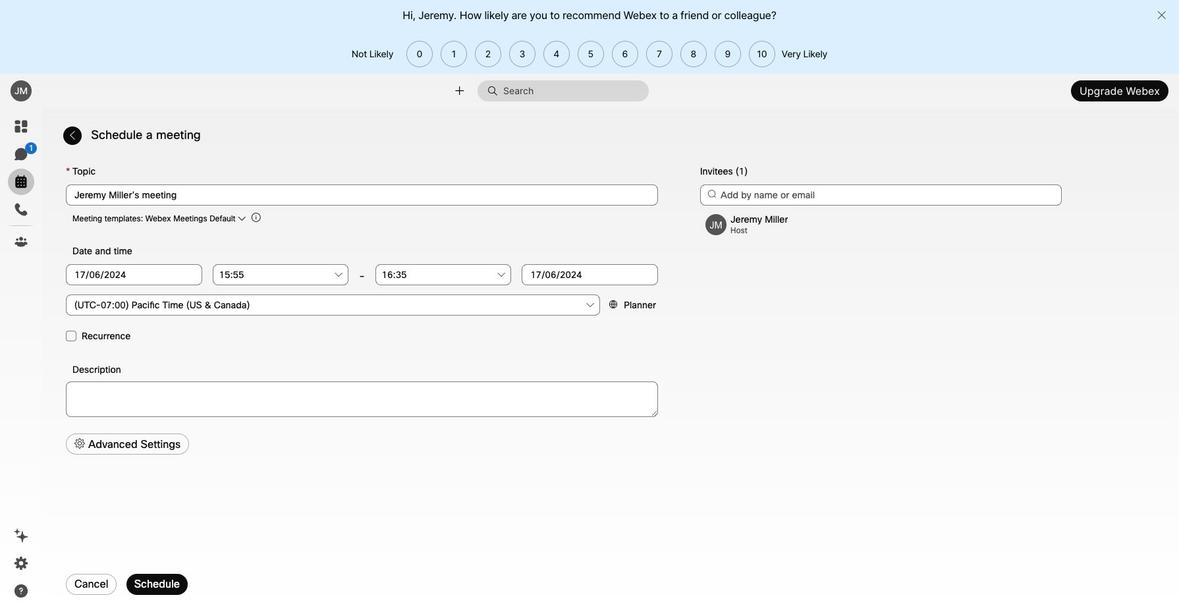 Task type: locate. For each thing, give the bounding box(es) containing it.
wrapper image
[[13, 146, 29, 162]]

connect people image
[[453, 85, 466, 97]]

help image
[[13, 583, 29, 599]]

calls image
[[13, 202, 29, 218]]

wrapper image
[[488, 86, 504, 96]]

close rating section image
[[1157, 10, 1168, 20]]

navigation
[[0, 108, 42, 616]]

webex tab list
[[8, 113, 37, 255]]

settings image
[[13, 556, 29, 571]]



Task type: vqa. For each thing, say whether or not it's contained in the screenshot.
wrapper 'image' to the bottom
yes



Task type: describe. For each thing, give the bounding box(es) containing it.
how likely are you to recommend webex to a friend or colleague? score webex from 0 to 10, 0 is not likely and 10 is very likely. toolbar
[[403, 41, 776, 67]]

meetings image
[[13, 174, 29, 190]]

dashboard image
[[13, 119, 29, 134]]

what's new image
[[13, 528, 29, 544]]

teams, has no new notifications image
[[13, 234, 29, 250]]



